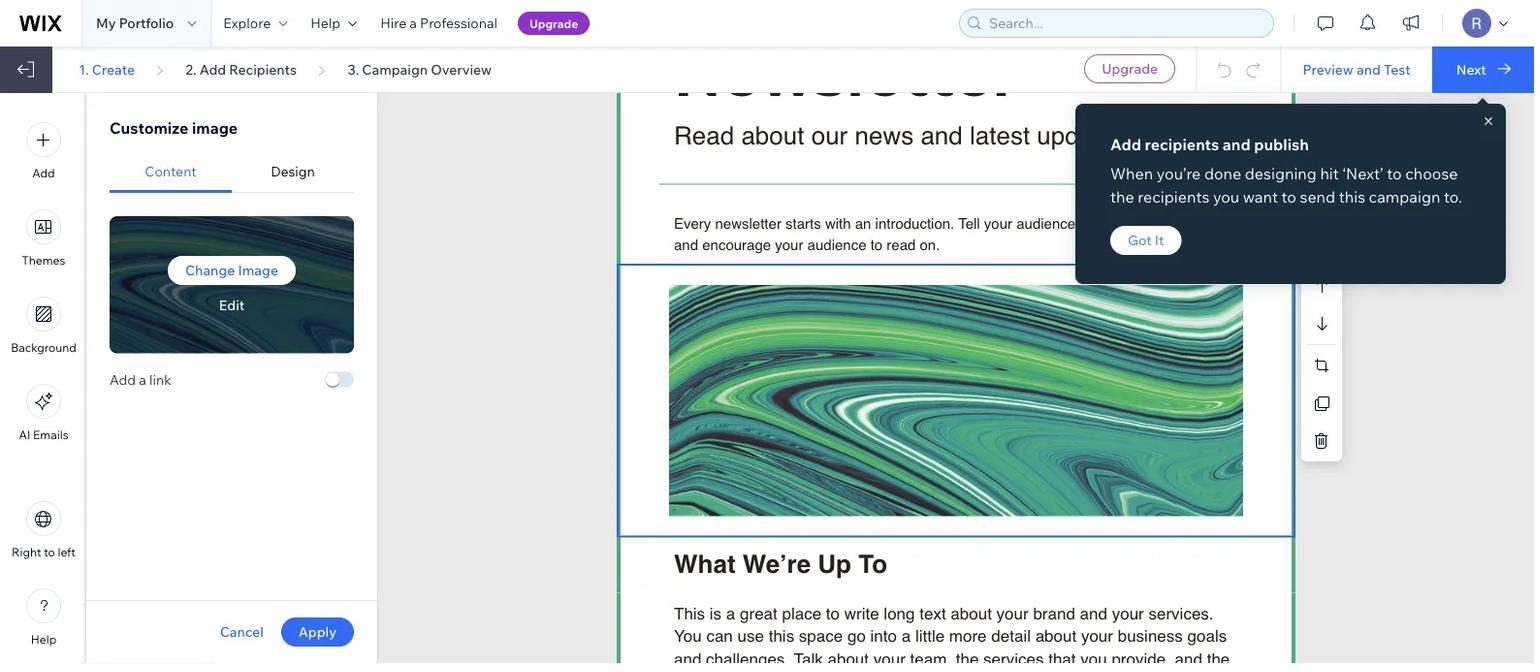 Task type: vqa. For each thing, say whether or not it's contained in the screenshot.
the Border color
no



Task type: describe. For each thing, give the bounding box(es) containing it.
what we're up to
[[674, 550, 888, 579]]

read about our news and latest updates.
[[674, 121, 1134, 150]]

recipients
[[229, 61, 297, 78]]

talk
[[794, 650, 823, 665]]

next
[[1457, 61, 1487, 78]]

test
[[1384, 61, 1411, 78]]

ai emails button
[[19, 384, 68, 442]]

left
[[58, 545, 76, 560]]

2.
[[186, 61, 197, 78]]

link
[[149, 371, 171, 388]]

introduction.
[[876, 215, 955, 232]]

customize image
[[110, 118, 238, 138]]

1 vertical spatial help button
[[26, 589, 61, 647]]

change image button
[[168, 256, 296, 285]]

starts
[[786, 215, 821, 232]]

a left link
[[139, 371, 146, 388]]

you inside the add recipients and publish when you're done designing hit 'next' to choose the recipients you want to send this campaign to.
[[1214, 187, 1240, 207]]

explore
[[223, 15, 271, 32]]

got it button
[[1111, 226, 1182, 255]]

tab list containing content
[[110, 151, 354, 193]]

portfolio
[[119, 15, 174, 32]]

3.
[[348, 61, 359, 78]]

themes button
[[22, 210, 65, 268]]

create
[[92, 61, 135, 78]]

email's
[[1141, 215, 1186, 232]]

overview
[[431, 61, 492, 78]]

1 vertical spatial upgrade button
[[1085, 54, 1176, 83]]

detail
[[992, 627, 1031, 646]]

right to left button
[[12, 502, 76, 560]]

your up business
[[1112, 604, 1144, 623]]

upgrade for the bottommost upgrade button
[[1102, 60, 1158, 77]]

what
[[1080, 215, 1111, 232]]

this for choose
[[1339, 187, 1366, 207]]

with
[[825, 215, 851, 232]]

0 horizontal spatial help
[[31, 633, 56, 647]]

image
[[238, 262, 278, 279]]

on.
[[920, 237, 940, 254]]

you
[[674, 627, 702, 646]]

use
[[738, 627, 764, 646]]

right
[[12, 545, 41, 560]]

add inside 2. add recipients "link"
[[200, 61, 226, 78]]

to up 'campaign' at right top
[[1387, 164, 1402, 183]]

read
[[887, 237, 916, 254]]

content button
[[110, 151, 232, 193]]

your right tell at right top
[[985, 215, 1013, 232]]

ai
[[19, 428, 30, 442]]

next button
[[1433, 47, 1535, 93]]

this is a great place to write long text about your brand and your services. you can use this space go into a little more detail about your business goals and challenges. talk about your team, the services that you provide, and t
[[674, 604, 1235, 665]]

preview
[[1303, 61, 1354, 78]]

and right brand
[[1080, 604, 1108, 623]]

edit
[[219, 297, 245, 314]]

design button
[[232, 151, 354, 193]]

up
[[818, 550, 852, 579]]

news
[[855, 121, 914, 150]]

challenges.
[[706, 650, 790, 665]]

hire
[[380, 15, 407, 32]]

a right "hire"
[[410, 15, 417, 32]]

to.
[[1445, 187, 1463, 207]]

provide,
[[1112, 650, 1171, 665]]

a right the into
[[902, 627, 911, 646]]

got
[[1128, 232, 1152, 249]]

want
[[1243, 187, 1279, 207]]

when
[[1111, 164, 1154, 183]]

services.
[[1149, 604, 1214, 623]]

little
[[916, 627, 945, 646]]

to inside the every newsletter starts with an introduction. tell your audience what this email's about and encourage your audience to read on.
[[871, 237, 883, 254]]

1 horizontal spatial help
[[311, 15, 341, 32]]

add a link
[[110, 371, 171, 388]]

what
[[674, 550, 736, 579]]

and left 'test'
[[1357, 61, 1381, 78]]

about down go
[[828, 650, 869, 665]]

cancel button
[[220, 624, 264, 641]]

the inside this is a great place to write long text about your brand and your services. you can use this space go into a little more detail about your business goals and challenges. talk about your team, the services that you provide, and t
[[956, 650, 979, 665]]

and inside the every newsletter starts with an introduction. tell your audience what this email's about and encourage your audience to read on.
[[674, 237, 698, 254]]

place
[[782, 604, 822, 623]]

to
[[859, 550, 888, 579]]

you're
[[1157, 164, 1201, 183]]

space
[[799, 627, 843, 646]]

goals
[[1188, 627, 1227, 646]]

about up more
[[951, 604, 992, 623]]

team,
[[910, 650, 952, 665]]

background button
[[11, 297, 77, 355]]

a right is
[[726, 604, 736, 623]]

about up 'that'
[[1036, 627, 1077, 646]]

Search... field
[[984, 10, 1268, 37]]

it
[[1155, 232, 1165, 249]]

2. add recipients link
[[186, 61, 297, 78]]

your up the provide,
[[1082, 627, 1114, 646]]

an
[[855, 215, 872, 232]]



Task type: locate. For each thing, give the bounding box(es) containing it.
1 vertical spatial this
[[1115, 215, 1137, 232]]

cancel
[[220, 624, 264, 641]]

services
[[984, 650, 1044, 665]]

recipients down you're
[[1138, 187, 1210, 207]]

and right 'news' at the right top
[[921, 121, 963, 150]]

upgrade button right the professional
[[518, 12, 590, 35]]

1.
[[79, 61, 89, 78]]

about
[[742, 121, 805, 150], [1191, 215, 1227, 232], [951, 604, 992, 623], [1036, 627, 1077, 646], [828, 650, 869, 665]]

tell
[[959, 215, 980, 232]]

you right 'that'
[[1081, 650, 1108, 665]]

1 vertical spatial you
[[1081, 650, 1108, 665]]

to left the read
[[871, 237, 883, 254]]

themes
[[22, 253, 65, 268]]

is
[[710, 604, 722, 623]]

every
[[674, 215, 711, 232]]

got it
[[1128, 232, 1165, 249]]

publish
[[1255, 135, 1310, 154]]

1 horizontal spatial help button
[[299, 0, 369, 47]]

add up the when
[[1111, 135, 1142, 154]]

design
[[271, 163, 315, 180]]

the down more
[[956, 650, 979, 665]]

add up themes 'button'
[[32, 166, 55, 180]]

3. campaign overview
[[348, 61, 492, 78]]

done
[[1205, 164, 1242, 183]]

add for add
[[32, 166, 55, 180]]

1. create
[[79, 61, 135, 78]]

to left left
[[44, 545, 55, 560]]

and down you
[[674, 650, 702, 665]]

you inside this is a great place to write long text about your brand and your services. you can use this space go into a little more detail about your business goals and challenges. talk about your team, the services that you provide, and t
[[1081, 650, 1108, 665]]

long
[[884, 604, 915, 623]]

your down 'starts'
[[775, 237, 804, 254]]

0 vertical spatial you
[[1214, 187, 1240, 207]]

1 vertical spatial upgrade
[[1102, 60, 1158, 77]]

1 vertical spatial help
[[31, 633, 56, 647]]

send
[[1300, 187, 1336, 207]]

add for add recipients and publish when you're done designing hit 'next' to choose the recipients you want to send this campaign to.
[[1111, 135, 1142, 154]]

this inside this is a great place to write long text about your brand and your services. you can use this space go into a little more detail about your business goals and challenges. talk about your team, the services that you provide, and t
[[769, 627, 795, 646]]

choose
[[1406, 164, 1459, 183]]

background
[[11, 341, 77, 355]]

0 vertical spatial help
[[311, 15, 341, 32]]

hire a professional link
[[369, 0, 509, 47]]

content
[[145, 163, 197, 180]]

the inside the add recipients and publish when you're done designing hit 'next' to choose the recipients you want to send this campaign to.
[[1111, 187, 1135, 207]]

apply button
[[281, 618, 354, 647]]

this inside the every newsletter starts with an introduction. tell your audience what this email's about and encourage your audience to read on.
[[1115, 215, 1137, 232]]

0 vertical spatial upgrade
[[530, 16, 578, 31]]

newsletter
[[674, 39, 1019, 110]]

my portfolio
[[96, 15, 174, 32]]

about right email's
[[1191, 215, 1227, 232]]

your up detail
[[997, 604, 1029, 623]]

audience
[[1017, 215, 1076, 232], [808, 237, 867, 254]]

about inside the every newsletter starts with an introduction. tell your audience what this email's about and encourage your audience to read on.
[[1191, 215, 1227, 232]]

help button up 3.
[[299, 0, 369, 47]]

recipients up you're
[[1145, 135, 1220, 154]]

upgrade button down search... 'field'
[[1085, 54, 1176, 83]]

business
[[1118, 627, 1183, 646]]

this down 'next'
[[1339, 187, 1366, 207]]

1 vertical spatial the
[[956, 650, 979, 665]]

2 horizontal spatial this
[[1339, 187, 1366, 207]]

and down every at the left top
[[674, 237, 698, 254]]

1 horizontal spatial upgrade
[[1102, 60, 1158, 77]]

0 horizontal spatial you
[[1081, 650, 1108, 665]]

our
[[812, 121, 848, 150]]

add left link
[[110, 371, 136, 388]]

tab list
[[110, 151, 354, 193]]

add inside the add recipients and publish when you're done designing hit 'next' to choose the recipients you want to send this campaign to.
[[1111, 135, 1142, 154]]

upgrade
[[530, 16, 578, 31], [1102, 60, 1158, 77]]

upgrade for the topmost upgrade button
[[530, 16, 578, 31]]

more
[[950, 627, 987, 646]]

customize
[[110, 118, 189, 138]]

latest
[[970, 121, 1030, 150]]

campaign
[[1369, 187, 1441, 207]]

you down done
[[1214, 187, 1240, 207]]

great
[[740, 604, 778, 623]]

go
[[848, 627, 866, 646]]

and inside the add recipients and publish when you're done designing hit 'next' to choose the recipients you want to send this campaign to.
[[1223, 135, 1251, 154]]

help button
[[299, 0, 369, 47], [26, 589, 61, 647]]

add inside add button
[[32, 166, 55, 180]]

to down designing
[[1282, 187, 1297, 207]]

upgrade down search... 'field'
[[1102, 60, 1158, 77]]

edit button
[[219, 297, 245, 314]]

and up done
[[1223, 135, 1251, 154]]

emails
[[33, 428, 68, 442]]

hire a professional
[[380, 15, 498, 32]]

ai emails
[[19, 428, 68, 442]]

upgrade button
[[518, 12, 590, 35], [1085, 54, 1176, 83]]

audience left 'what' at the right of the page
[[1017, 215, 1076, 232]]

a
[[410, 15, 417, 32], [139, 371, 146, 388], [726, 604, 736, 623], [902, 627, 911, 646]]

1 horizontal spatial upgrade button
[[1085, 54, 1176, 83]]

audience down with at the right top of the page
[[808, 237, 867, 254]]

0 horizontal spatial the
[[956, 650, 979, 665]]

to up space
[[826, 604, 840, 623]]

1 horizontal spatial you
[[1214, 187, 1240, 207]]

text
[[920, 604, 946, 623]]

professional
[[420, 15, 498, 32]]

upgrade right the professional
[[530, 16, 578, 31]]

this
[[674, 604, 705, 623]]

this down place
[[769, 627, 795, 646]]

updates.
[[1037, 121, 1134, 150]]

this
[[1339, 187, 1366, 207], [1115, 215, 1137, 232], [769, 627, 795, 646]]

encourage
[[703, 237, 771, 254]]

every newsletter starts with an introduction. tell your audience what this email's about and encourage your audience to read on.
[[674, 215, 1231, 254]]

0 vertical spatial this
[[1339, 187, 1366, 207]]

0 vertical spatial audience
[[1017, 215, 1076, 232]]

can
[[707, 627, 733, 646]]

1 horizontal spatial the
[[1111, 187, 1135, 207]]

'next'
[[1343, 164, 1384, 183]]

add right 2.
[[200, 61, 226, 78]]

your down the into
[[874, 650, 906, 665]]

2 vertical spatial this
[[769, 627, 795, 646]]

to inside this is a great place to write long text about your brand and your services. you can use this space go into a little more detail about your business goals and challenges. talk about your team, the services that you provide, and t
[[826, 604, 840, 623]]

1 vertical spatial recipients
[[1138, 187, 1210, 207]]

help
[[311, 15, 341, 32], [31, 633, 56, 647]]

your
[[985, 215, 1013, 232], [775, 237, 804, 254], [997, 604, 1029, 623], [1112, 604, 1144, 623], [1082, 627, 1114, 646], [874, 650, 906, 665]]

apply
[[299, 624, 337, 641]]

1 horizontal spatial audience
[[1017, 215, 1076, 232]]

add recipients and publish when you're done designing hit 'next' to choose the recipients you want to send this campaign to.
[[1111, 135, 1463, 207]]

0 horizontal spatial upgrade button
[[518, 12, 590, 35]]

preview and test
[[1303, 61, 1411, 78]]

to inside button
[[44, 545, 55, 560]]

change
[[185, 262, 235, 279]]

add for add a link
[[110, 371, 136, 388]]

0 horizontal spatial audience
[[808, 237, 867, 254]]

the down the when
[[1111, 187, 1135, 207]]

we're
[[743, 550, 811, 579]]

1 horizontal spatial this
[[1115, 215, 1137, 232]]

1. create link
[[79, 61, 135, 78]]

0 vertical spatial recipients
[[1145, 135, 1220, 154]]

my
[[96, 15, 116, 32]]

and down goals
[[1175, 650, 1203, 665]]

help down right to left
[[31, 633, 56, 647]]

this inside the add recipients and publish when you're done designing hit 'next' to choose the recipients you want to send this campaign to.
[[1339, 187, 1366, 207]]

0 vertical spatial the
[[1111, 187, 1135, 207]]

1 vertical spatial audience
[[808, 237, 867, 254]]

about left our
[[742, 121, 805, 150]]

help button down right to left
[[26, 589, 61, 647]]

2. add recipients
[[186, 61, 297, 78]]

add button
[[26, 122, 61, 180]]

image
[[192, 118, 238, 138]]

this for brand
[[769, 627, 795, 646]]

3. campaign overview link
[[348, 61, 492, 78]]

brand
[[1034, 604, 1076, 623]]

you
[[1214, 187, 1240, 207], [1081, 650, 1108, 665]]

0 horizontal spatial help button
[[26, 589, 61, 647]]

help left "hire"
[[311, 15, 341, 32]]

designing
[[1245, 164, 1317, 183]]

0 horizontal spatial upgrade
[[530, 16, 578, 31]]

this right 'what' at the right of the page
[[1115, 215, 1137, 232]]

0 vertical spatial help button
[[299, 0, 369, 47]]

0 horizontal spatial this
[[769, 627, 795, 646]]

0 vertical spatial upgrade button
[[518, 12, 590, 35]]



